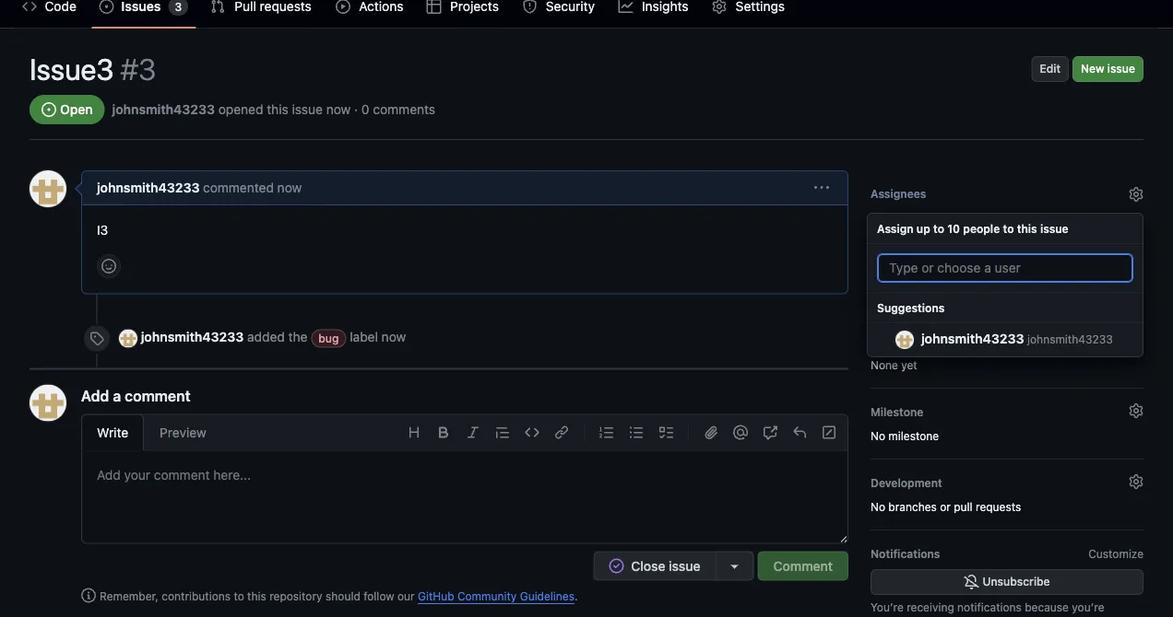 Task type: locate. For each thing, give the bounding box(es) containing it.
assignees
[[871, 187, 926, 200]]

1 horizontal spatial now
[[326, 102, 351, 117]]

2 vertical spatial johnsmith43233 link
[[141, 330, 244, 345]]

select assignees element
[[867, 182, 1144, 358]]

issue
[[1108, 62, 1135, 75], [292, 102, 323, 117], [1040, 222, 1069, 235], [669, 559, 701, 574]]

bug
[[878, 283, 899, 296], [318, 332, 339, 345]]

0 vertical spatial bug
[[878, 283, 899, 296]]

or
[[940, 501, 951, 514]]

development
[[871, 477, 942, 490]]

  text field
[[82, 451, 848, 544]]

add
[[81, 387, 109, 405], [97, 468, 121, 483]]

link issues element
[[871, 471, 1144, 516]]

code image
[[525, 426, 540, 440]]

gear image inside labels popup button
[[1129, 256, 1144, 271]]

comment
[[125, 387, 191, 405], [154, 468, 210, 483]]

3 gear image from the top
[[1129, 404, 1144, 419]]

0 vertical spatial now
[[326, 102, 351, 117]]

comment for your
[[154, 468, 210, 483]]

commented
[[203, 180, 274, 196]]

show options image
[[814, 181, 829, 196]]

follow
[[364, 591, 394, 604]]

no for no branches or pull requests
[[871, 501, 885, 514]]

0 vertical spatial comment
[[125, 387, 191, 405]]

1 horizontal spatial to
[[933, 222, 944, 235]]

close
[[631, 559, 665, 574]]

to for assign up to 10 people to this issue
[[933, 222, 944, 235]]

1 horizontal spatial gear image
[[1129, 256, 1144, 271]]

0 vertical spatial johnsmith43233 link
[[112, 102, 215, 117]]

2 gear image from the top
[[1129, 333, 1144, 348]]

tag image
[[89, 332, 104, 346]]

0 horizontal spatial issue opened image
[[42, 102, 56, 117]]

gear image for projects
[[1129, 333, 1144, 348]]

0 vertical spatial bug link
[[871, 280, 906, 299]]

label now
[[350, 330, 406, 345]]

bug inside johnsmith43233 added   the bug
[[318, 332, 339, 345]]

@johnsmith43233 image left a
[[30, 385, 66, 422]]

unsubscribe button
[[871, 570, 1144, 596]]

none yet
[[871, 359, 917, 372]]

0 vertical spatial issue opened image
[[99, 0, 114, 14]]

now right commented
[[277, 180, 302, 196]]

johnsmith43233 added   the bug
[[141, 330, 339, 345]]

write
[[97, 426, 128, 441]]

no inside select assignees 'element'
[[871, 211, 885, 224]]

johnsmith43233 link left added
[[141, 330, 244, 345]]

gear image for milestone
[[1129, 404, 1144, 419]]

2 vertical spatial no
[[871, 501, 885, 514]]

because
[[1025, 601, 1069, 614]]

you're receiving notifications because you're
[[871, 601, 1104, 618]]

remember,
[[100, 591, 159, 604]]

1 vertical spatial add
[[97, 468, 121, 483]]

this
[[267, 102, 288, 117], [1017, 222, 1037, 235], [247, 591, 266, 604]]

you're
[[1072, 601, 1104, 614]]

now right label
[[382, 330, 406, 345]]

1 vertical spatial no
[[871, 430, 885, 443]]

johnsmith43233
[[112, 102, 215, 117], [97, 180, 200, 196], [141, 330, 244, 345], [921, 332, 1024, 347], [1028, 333, 1113, 346]]

Type or choose a user text field
[[877, 254, 1134, 283]]

1 vertical spatial bug link
[[311, 330, 346, 348]]

gear image inside the projects popup button
[[1129, 333, 1144, 348]]

2 vertical spatial this
[[247, 591, 266, 604]]

add a comment element
[[81, 385, 849, 582]]

no
[[871, 211, 885, 224], [871, 430, 885, 443], [871, 501, 885, 514]]

bug down labels
[[878, 283, 899, 296]]

4 gear image from the top
[[1129, 475, 1144, 490]]

repository
[[269, 591, 322, 604]]

2 vertical spatial now
[[382, 330, 406, 345]]

1 gear image from the top
[[1129, 187, 1144, 202]]

issue right new
[[1108, 62, 1135, 75]]

none
[[871, 359, 898, 372]]

now link right label
[[382, 330, 406, 345]]

assign
[[918, 211, 951, 224]]

projects
[[871, 335, 916, 348]]

labels
[[871, 258, 906, 271]]

this left repository
[[247, 591, 266, 604]]

comments
[[373, 102, 435, 117]]

yourself
[[954, 211, 996, 224]]

to
[[933, 222, 944, 235], [1003, 222, 1014, 235], [234, 591, 244, 604]]

0 horizontal spatial now
[[277, 180, 302, 196]]

assignees button
[[871, 182, 1144, 206]]

0 vertical spatial this
[[267, 102, 288, 117]]

@johnsmith43233 image right tag image
[[119, 330, 137, 348]]

issue right close in the bottom of the page
[[669, 559, 701, 574]]

milestone
[[889, 430, 939, 443]]

info image
[[81, 589, 96, 604]]

0 horizontal spatial bug
[[318, 332, 339, 345]]

contributions
[[162, 591, 231, 604]]

unsubscribe
[[983, 576, 1050, 589]]

should
[[326, 591, 360, 604]]

johnsmith43233 inside johnsmith43233 added   the bug
[[141, 330, 244, 345]]

assign yourself button
[[918, 209, 996, 226]]

add your comment here...
[[97, 468, 251, 483]]

0 vertical spatial now link
[[277, 180, 302, 196]]

add left your
[[97, 468, 121, 483]]

to right contributions at the left bottom of page
[[234, 591, 244, 604]]

comment up add a comment tab list
[[125, 387, 191, 405]]

1 vertical spatial now link
[[382, 330, 406, 345]]

to left 10
[[933, 222, 944, 235]]

johnsmith43233 for johnsmith43233 opened this issue now · 0 comments
[[112, 102, 215, 117]]

issue3
[[30, 52, 114, 87]]

1 vertical spatial johnsmith43233 link
[[97, 180, 200, 196]]

now
[[326, 102, 351, 117], [277, 180, 302, 196], [382, 330, 406, 345]]

no inside select milestones element
[[871, 430, 885, 443]]

close issue button
[[594, 552, 715, 582]]

add for add a comment
[[81, 387, 109, 405]]

johnsmith43233 link for opened this issue
[[112, 102, 215, 117]]

to right people
[[1003, 222, 1014, 235]]

assign
[[877, 222, 914, 235]]

remember, contributions to this repository should follow     our github community guidelines .
[[100, 591, 578, 604]]

gear image inside development popup button
[[1129, 475, 1144, 490]]

no left one—
[[871, 211, 885, 224]]

0 horizontal spatial to
[[234, 591, 244, 604]]

requests
[[976, 501, 1021, 514]]

add left a
[[81, 387, 109, 405]]

new issue
[[1081, 62, 1135, 75]]

gear image
[[1129, 187, 1144, 202], [1129, 333, 1144, 348], [1129, 404, 1144, 419], [1129, 475, 1144, 490]]

shield image
[[522, 0, 537, 14]]

1 vertical spatial now
[[277, 180, 302, 196]]

issue down assignees popup button
[[1040, 222, 1069, 235]]

1 horizontal spatial bug link
[[871, 280, 906, 299]]

italic image
[[466, 426, 481, 440]]

list ordered image
[[600, 426, 614, 440]]

1 horizontal spatial bug
[[878, 283, 899, 296]]

0
[[361, 102, 369, 117]]

1 horizontal spatial @johnsmith43233 image
[[119, 330, 137, 348]]

customize
[[1089, 548, 1144, 561]]

issue opened image left open
[[42, 102, 56, 117]]

0 horizontal spatial bug link
[[311, 330, 346, 348]]

code image
[[22, 0, 37, 14]]

johnsmith43233 for johnsmith43233 commented now
[[97, 180, 200, 196]]

@johnsmith43233 image
[[119, 330, 137, 348], [30, 385, 66, 422]]

bug link down labels
[[871, 280, 906, 299]]

gear image inside assignees popup button
[[1129, 187, 1144, 202]]

here...
[[213, 468, 251, 483]]

no for no milestone
[[871, 430, 885, 443]]

gear image
[[712, 0, 727, 14], [1129, 256, 1144, 271]]

@johnsmith43233 image
[[30, 171, 66, 208]]

2 horizontal spatial this
[[1017, 222, 1037, 235]]

johnsmith43233 link up i3
[[97, 180, 200, 196]]

no left branches
[[871, 501, 885, 514]]

1 vertical spatial comment
[[154, 468, 210, 483]]

this right opened
[[267, 102, 288, 117]]

bug link
[[871, 280, 906, 299], [311, 330, 346, 348]]

i3
[[97, 222, 108, 237]]

comment button
[[758, 552, 849, 582]]

bug link right the
[[311, 330, 346, 348]]

0 vertical spatial no
[[871, 211, 885, 224]]

issue closed image
[[609, 559, 624, 574]]

bell slash image
[[964, 576, 979, 590]]

1 vertical spatial gear image
[[1129, 256, 1144, 271]]

labels button
[[871, 253, 1144, 277]]

to for remember, contributions to this repository should follow     our github community guidelines .
[[234, 591, 244, 604]]

0 horizontal spatial now link
[[277, 180, 302, 196]]

now link right commented
[[277, 180, 302, 196]]

guidelines
[[520, 591, 575, 604]]

0 horizontal spatial @johnsmith43233 image
[[30, 385, 66, 422]]

link image
[[554, 426, 569, 440]]

people
[[963, 222, 1000, 235]]

close issue
[[631, 559, 701, 574]]

no inside the link issues element
[[871, 501, 885, 514]]

0 vertical spatial add
[[81, 387, 109, 405]]

issue opened image
[[99, 0, 114, 14], [42, 102, 56, 117]]

bug right the
[[318, 332, 339, 345]]

1 horizontal spatial issue opened image
[[99, 0, 114, 14]]

comment down preview
[[154, 468, 210, 483]]

2 no from the top
[[871, 430, 885, 443]]

1 vertical spatial this
[[1017, 222, 1037, 235]]

this down assignees popup button
[[1017, 222, 1037, 235]]

add or remove reactions element
[[97, 255, 121, 279]]

johnsmith43233 menu
[[868, 244, 1143, 357]]

gear image inside "milestone" popup button
[[1129, 404, 1144, 419]]

1 vertical spatial issue opened image
[[42, 102, 56, 117]]

add a comment
[[81, 387, 191, 405]]

table image
[[427, 0, 442, 14]]

gear image for development
[[1129, 475, 1144, 490]]

johnsmith43233 link down #3
[[112, 102, 215, 117]]

3 no from the top
[[871, 501, 885, 514]]

10
[[947, 222, 960, 235]]

1 vertical spatial bug
[[318, 332, 339, 345]]

issue opened image up issue3 #3
[[99, 0, 114, 14]]

new issue link
[[1073, 56, 1144, 82]]

now left ·
[[326, 102, 351, 117]]

now link
[[277, 180, 302, 196], [382, 330, 406, 345]]

this inside select assignees 'element'
[[1017, 222, 1037, 235]]

1 horizontal spatial now link
[[382, 330, 406, 345]]

1 no from the top
[[871, 211, 885, 224]]

0 horizontal spatial gear image
[[712, 0, 727, 14]]

johnsmith43233 link
[[112, 102, 215, 117], [97, 180, 200, 196], [141, 330, 244, 345]]

no down milestone
[[871, 430, 885, 443]]



Task type: vqa. For each thing, say whether or not it's contained in the screenshot.
bottommost @johnsmith43233 icon
yes



Task type: describe. For each thing, give the bounding box(es) containing it.
added
[[247, 330, 285, 345]]

3 link
[[92, 0, 196, 20]]

select projects element
[[871, 329, 1144, 374]]

reply image
[[792, 426, 807, 440]]

github community guidelines link
[[418, 591, 575, 604]]

3
[[175, 0, 182, 13]]

pull
[[954, 501, 973, 514]]

git pull request image
[[210, 0, 225, 14]]

gear image for assignees
[[1129, 187, 1144, 202]]

·
[[354, 102, 358, 117]]

milestone
[[871, 406, 924, 419]]

receiving
[[907, 601, 954, 614]]

preview button
[[144, 415, 222, 451]]

heading image
[[407, 426, 422, 440]]

milestone button
[[871, 400, 1144, 424]]

our
[[397, 591, 415, 604]]

label
[[350, 330, 378, 345]]

select milestones element
[[871, 400, 1144, 445]]

a
[[113, 387, 121, 405]]

comment for a
[[125, 387, 191, 405]]

list unordered image
[[629, 426, 644, 440]]

1 horizontal spatial this
[[267, 102, 288, 117]]

johnsmith43233 link for commented
[[97, 180, 200, 196]]

development button
[[871, 471, 1144, 495]]

notifications
[[957, 601, 1022, 614]]

0 vertical spatial gear image
[[712, 0, 727, 14]]

notifications
[[871, 548, 940, 561]]

write button
[[81, 415, 144, 451]]

quote image
[[495, 426, 510, 440]]

.
[[575, 591, 578, 604]]

the
[[288, 330, 308, 345]]

issue left ·
[[292, 102, 323, 117]]

issue opened image inside 3 link
[[99, 0, 114, 14]]

add a comment tab list
[[81, 415, 222, 451]]

#3
[[120, 52, 156, 87]]

no branches or pull requests
[[871, 501, 1021, 514]]

johnsmith43233 commented now
[[97, 180, 302, 196]]

2 horizontal spatial now
[[382, 330, 406, 345]]

johnsmith43233 checkbox item
[[868, 324, 1143, 357]]

mention image
[[733, 426, 748, 440]]

johnsmith43233 for johnsmith43233 added   the bug
[[141, 330, 244, 345]]

  text field inside the add a comment element
[[82, 451, 848, 544]]

github
[[418, 591, 454, 604]]

community
[[457, 591, 517, 604]]

no milestone
[[871, 430, 939, 443]]

add or remove reactions image
[[101, 259, 116, 274]]

play image
[[336, 0, 350, 14]]

yet
[[901, 359, 917, 372]]

your
[[124, 468, 150, 483]]

bold image
[[436, 426, 451, 440]]

johnsmith43233 opened this issue now · 0 comments
[[112, 102, 435, 117]]

new
[[1081, 62, 1105, 75]]

1 vertical spatial @johnsmith43233 image
[[30, 385, 66, 422]]

graph image
[[618, 0, 633, 14]]

johnsmith43233 johnsmith43233
[[921, 332, 1113, 347]]

2 horizontal spatial to
[[1003, 222, 1014, 235]]

issue inside 'button'
[[669, 559, 701, 574]]

paperclip image
[[704, 426, 719, 440]]

assign up to 10 people to this issue
[[877, 222, 1069, 235]]

opened
[[218, 102, 263, 117]]

open
[[60, 102, 93, 117]]

one—
[[889, 211, 918, 224]]

up
[[917, 222, 930, 235]]

0 horizontal spatial this
[[247, 591, 266, 604]]

johnsmith43233 inside johnsmith43233 johnsmith43233
[[1028, 333, 1113, 346]]

suggestions
[[877, 302, 945, 315]]

diff ignored image
[[822, 426, 837, 440]]

add for add your comment here...
[[97, 468, 121, 483]]

no for no one— assign yourself
[[871, 211, 885, 224]]

johnsmith43233 for johnsmith43233 johnsmith43233
[[921, 332, 1024, 347]]

branches
[[889, 501, 937, 514]]

issue3 #3
[[30, 52, 156, 87]]

tasklist image
[[659, 426, 673, 440]]

cross reference image
[[763, 426, 778, 440]]

no one— assign yourself
[[871, 211, 996, 224]]

preview
[[160, 426, 206, 441]]

projects button
[[871, 329, 1144, 353]]

you're
[[871, 601, 904, 614]]

0 vertical spatial @johnsmith43233 image
[[119, 330, 137, 348]]

issue inside select assignees 'element'
[[1040, 222, 1069, 235]]

comment
[[773, 559, 833, 574]]



